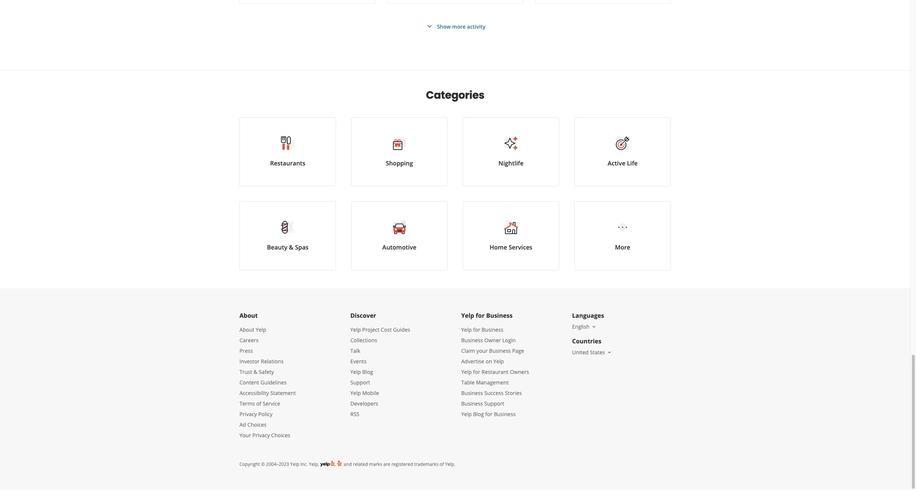 Task type: locate. For each thing, give the bounding box(es) containing it.
countries
[[572, 337, 602, 346]]

0 horizontal spatial 16 chevron down v2 image
[[592, 324, 598, 330]]

& inside about yelp careers press investor relations trust & safety content guidelines accessibility statement terms of service privacy policy ad choices your privacy choices
[[254, 369, 258, 376]]

of
[[256, 400, 261, 408], [440, 462, 444, 468]]

1 about from the top
[[240, 312, 258, 320]]

on
[[486, 358, 492, 365]]

support inside yelp for business business owner login claim your business page advertise on yelp yelp for restaurant owners table management business success stories business support yelp blog for business
[[485, 400, 505, 408]]

collections link
[[351, 337, 377, 344]]

owners
[[510, 369, 529, 376]]

business down table
[[462, 390, 483, 397]]

0 vertical spatial privacy
[[240, 411, 257, 418]]

claim your business page link
[[462, 348, 525, 355]]

show more activity button
[[425, 22, 486, 31]]

yelp for business link
[[462, 326, 504, 334]]

category navigation section navigation
[[232, 71, 679, 289]]

1 vertical spatial &
[[254, 369, 258, 376]]

16 chevron down v2 image down languages
[[592, 324, 598, 330]]

for down business support link at the right of page
[[486, 411, 493, 418]]

more
[[615, 243, 631, 252]]

press link
[[240, 348, 253, 355]]

show
[[437, 23, 451, 30]]

yelp up table
[[462, 369, 472, 376]]

mobile
[[362, 390, 379, 397]]

yelp project cost guides link
[[351, 326, 410, 334]]

ad
[[240, 422, 246, 429]]

1 horizontal spatial &
[[289, 243, 294, 252]]

rss
[[351, 411, 360, 418]]

privacy down ad choices link
[[253, 432, 270, 439]]

home services
[[490, 243, 533, 252]]

investor relations link
[[240, 358, 284, 365]]

support down the yelp blog link
[[351, 379, 370, 386]]

yelp mobile link
[[351, 390, 379, 397]]

privacy down terms
[[240, 411, 257, 418]]

policy
[[258, 411, 273, 418]]

yelp down business support link at the right of page
[[462, 411, 472, 418]]

for
[[476, 312, 485, 320], [473, 326, 481, 334], [473, 369, 481, 376], [486, 411, 493, 418]]

16 chevron down v2 image right states
[[607, 350, 613, 356]]

1 vertical spatial choices
[[271, 432, 290, 439]]

1 vertical spatial support
[[485, 400, 505, 408]]

business success stories link
[[462, 390, 522, 397]]

1 horizontal spatial of
[[440, 462, 444, 468]]

yelp for business business owner login claim your business page advertise on yelp yelp for restaurant owners table management business success stories business support yelp blog for business
[[462, 326, 529, 418]]

restaurants
[[270, 159, 306, 168]]

about up careers link at the left bottom of page
[[240, 326, 255, 334]]

2 about from the top
[[240, 326, 255, 334]]

©
[[261, 462, 265, 468]]

content guidelines link
[[240, 379, 287, 386]]

active life
[[608, 159, 638, 168]]

login
[[503, 337, 516, 344]]

blog inside yelp for business business owner login claim your business page advertise on yelp yelp for restaurant owners table management business success stories business support yelp blog for business
[[473, 411, 484, 418]]

blog up support link at bottom left
[[362, 369, 373, 376]]

your privacy choices link
[[240, 432, 290, 439]]

0 vertical spatial support
[[351, 379, 370, 386]]

1 horizontal spatial choices
[[271, 432, 290, 439]]

0 vertical spatial of
[[256, 400, 261, 408]]

0 horizontal spatial support
[[351, 379, 370, 386]]

& right trust
[[254, 369, 258, 376]]

blog
[[362, 369, 373, 376], [473, 411, 484, 418]]

yelp.
[[445, 462, 456, 468]]

16 chevron down v2 image
[[592, 324, 598, 330], [607, 350, 613, 356]]

project
[[362, 326, 380, 334]]

16 chevron down v2 image for countries
[[607, 350, 613, 356]]

advertise
[[462, 358, 485, 365]]

discover
[[351, 312, 376, 320]]

0 vertical spatial &
[[289, 243, 294, 252]]

yelp
[[462, 312, 475, 320], [256, 326, 266, 334], [351, 326, 361, 334], [462, 326, 472, 334], [494, 358, 504, 365], [351, 369, 361, 376], [462, 369, 472, 376], [351, 390, 361, 397], [462, 411, 472, 418], [290, 462, 299, 468]]

0 horizontal spatial of
[[256, 400, 261, 408]]

activity
[[467, 23, 486, 30]]

0 vertical spatial choices
[[248, 422, 267, 429]]

yelp up yelp for business link
[[462, 312, 475, 320]]

accessibility statement link
[[240, 390, 296, 397]]

guides
[[393, 326, 410, 334]]

for up business owner login link
[[473, 326, 481, 334]]

about inside about yelp careers press investor relations trust & safety content guidelines accessibility statement terms of service privacy policy ad choices your privacy choices
[[240, 326, 255, 334]]

choices
[[248, 422, 267, 429], [271, 432, 290, 439]]

0 vertical spatial blog
[[362, 369, 373, 376]]

1 vertical spatial about
[[240, 326, 255, 334]]

table management link
[[462, 379, 509, 386]]

press
[[240, 348, 253, 355]]

1 vertical spatial blog
[[473, 411, 484, 418]]

&
[[289, 243, 294, 252], [254, 369, 258, 376]]

0 horizontal spatial &
[[254, 369, 258, 376]]

shopping link
[[351, 117, 448, 186]]

of left yelp.
[[440, 462, 444, 468]]

business
[[486, 312, 513, 320], [482, 326, 504, 334], [462, 337, 483, 344], [489, 348, 511, 355], [462, 390, 483, 397], [462, 400, 483, 408], [494, 411, 516, 418]]

0 vertical spatial 16 chevron down v2 image
[[592, 324, 598, 330]]

explore recent activity section section
[[234, 0, 677, 70]]

privacy
[[240, 411, 257, 418], [253, 432, 270, 439]]

for up yelp for business link
[[476, 312, 485, 320]]

yelp up careers link at the left bottom of page
[[256, 326, 266, 334]]

16 chevron down v2 image for languages
[[592, 324, 598, 330]]

safety
[[259, 369, 274, 376]]

events link
[[351, 358, 367, 365]]

business up yelp for business link
[[486, 312, 513, 320]]

16 chevron down v2 image inside united states dropdown button
[[607, 350, 613, 356]]

choices down policy
[[271, 432, 290, 439]]

collections
[[351, 337, 377, 344]]

16 chevron down v2 image inside english popup button
[[592, 324, 598, 330]]

inc.
[[301, 462, 308, 468]]

support link
[[351, 379, 370, 386]]

statement
[[270, 390, 296, 397]]

united
[[572, 349, 589, 356]]

trademarks
[[414, 462, 439, 468]]

blog down business support link at the right of page
[[473, 411, 484, 418]]

1 horizontal spatial blog
[[473, 411, 484, 418]]

0 horizontal spatial blog
[[362, 369, 373, 376]]

1 vertical spatial of
[[440, 462, 444, 468]]

yelp logo image
[[320, 461, 335, 468]]

business down 'stories'
[[494, 411, 516, 418]]

investor
[[240, 358, 260, 365]]

support down success
[[485, 400, 505, 408]]

1 horizontal spatial support
[[485, 400, 505, 408]]

support
[[351, 379, 370, 386], [485, 400, 505, 408]]

& left spas
[[289, 243, 294, 252]]

about for about yelp careers press investor relations trust & safety content guidelines accessibility statement terms of service privacy policy ad choices your privacy choices
[[240, 326, 255, 334]]

about yelp link
[[240, 326, 266, 334]]

24 chevron down v2 image
[[425, 22, 434, 31]]

terms
[[240, 400, 255, 408]]

business up yelp blog for business link
[[462, 400, 483, 408]]

,
[[335, 462, 337, 468]]

choices down privacy policy link
[[248, 422, 267, 429]]

about up about yelp link
[[240, 312, 258, 320]]

yelp,
[[309, 462, 319, 468]]

english
[[572, 323, 590, 331]]

yelp up collections
[[351, 326, 361, 334]]

home
[[490, 243, 507, 252]]

0 vertical spatial about
[[240, 312, 258, 320]]

success
[[485, 390, 504, 397]]

page
[[513, 348, 525, 355]]

developers link
[[351, 400, 378, 408]]

1 vertical spatial 16 chevron down v2 image
[[607, 350, 613, 356]]

1 horizontal spatial 16 chevron down v2 image
[[607, 350, 613, 356]]

of up privacy policy link
[[256, 400, 261, 408]]



Task type: vqa. For each thing, say whether or not it's contained in the screenshot.
Furniture Stores
no



Task type: describe. For each thing, give the bounding box(es) containing it.
your
[[240, 432, 251, 439]]

states
[[590, 349, 605, 356]]

of inside about yelp careers press investor relations trust & safety content guidelines accessibility statement terms of service privacy policy ad choices your privacy choices
[[256, 400, 261, 408]]

about for about
[[240, 312, 258, 320]]

home services link
[[463, 202, 560, 271]]

business down owner
[[489, 348, 511, 355]]

copyright
[[240, 462, 260, 468]]

blog inside 'yelp project cost guides collections talk events yelp blog support yelp mobile developers rss'
[[362, 369, 373, 376]]

active life link
[[575, 117, 671, 186]]

yelp project cost guides collections talk events yelp blog support yelp mobile developers rss
[[351, 326, 410, 418]]

yelp right "on"
[[494, 358, 504, 365]]

accessibility
[[240, 390, 269, 397]]

business up owner
[[482, 326, 504, 334]]

yelp up claim
[[462, 326, 472, 334]]

more
[[452, 23, 466, 30]]

your
[[477, 348, 488, 355]]

business up claim
[[462, 337, 483, 344]]

cost
[[381, 326, 392, 334]]

content
[[240, 379, 259, 386]]

events
[[351, 358, 367, 365]]

yelp left inc.
[[290, 462, 299, 468]]

yelp blog link
[[351, 369, 373, 376]]

talk link
[[351, 348, 361, 355]]

service
[[263, 400, 280, 408]]

beauty & spas
[[267, 243, 309, 252]]

automotive
[[383, 243, 417, 252]]

english button
[[572, 323, 598, 331]]

show more activity
[[437, 23, 486, 30]]

shopping
[[386, 159, 413, 168]]

restaurant
[[482, 369, 509, 376]]

services
[[509, 243, 533, 252]]

united states
[[572, 349, 605, 356]]

management
[[476, 379, 509, 386]]

more link
[[575, 202, 671, 271]]

nightlife
[[499, 159, 524, 168]]

copyright © 2004–2023 yelp inc. yelp,
[[240, 462, 319, 468]]

table
[[462, 379, 475, 386]]

relations
[[261, 358, 284, 365]]

yelp for restaurant owners link
[[462, 369, 529, 376]]

beauty & spas link
[[240, 202, 336, 271]]

united states button
[[572, 349, 613, 356]]

ad choices link
[[240, 422, 267, 429]]

privacy policy link
[[240, 411, 273, 418]]

careers
[[240, 337, 259, 344]]

support inside 'yelp project cost guides collections talk events yelp blog support yelp mobile developers rss'
[[351, 379, 370, 386]]

yelp inside about yelp careers press investor relations trust & safety content guidelines accessibility statement terms of service privacy policy ad choices your privacy choices
[[256, 326, 266, 334]]

developers
[[351, 400, 378, 408]]

and related marks are registered trademarks of yelp.
[[343, 462, 456, 468]]

yelp for business
[[462, 312, 513, 320]]

rss link
[[351, 411, 360, 418]]

are
[[384, 462, 391, 468]]

advertise on yelp link
[[462, 358, 504, 365]]

trust & safety link
[[240, 369, 274, 376]]

registered
[[392, 462, 413, 468]]

trust
[[240, 369, 252, 376]]

automotive link
[[351, 202, 448, 271]]

terms of service link
[[240, 400, 280, 408]]

beauty
[[267, 243, 288, 252]]

talk
[[351, 348, 361, 355]]

guidelines
[[261, 379, 287, 386]]

yelp burst image
[[337, 461, 343, 467]]

& inside "link"
[[289, 243, 294, 252]]

stories
[[505, 390, 522, 397]]

related
[[353, 462, 368, 468]]

careers link
[[240, 337, 259, 344]]

for down advertise
[[473, 369, 481, 376]]

yelp down support link at bottom left
[[351, 390, 361, 397]]

0 horizontal spatial choices
[[248, 422, 267, 429]]

life
[[627, 159, 638, 168]]

about yelp careers press investor relations trust & safety content guidelines accessibility statement terms of service privacy policy ad choices your privacy choices
[[240, 326, 296, 439]]

claim
[[462, 348, 475, 355]]

and
[[344, 462, 352, 468]]

marks
[[369, 462, 382, 468]]

2004–2023
[[266, 462, 289, 468]]

owner
[[485, 337, 501, 344]]

restaurants link
[[240, 117, 336, 186]]

active
[[608, 159, 626, 168]]

business support link
[[462, 400, 505, 408]]

spas
[[295, 243, 309, 252]]

1 vertical spatial privacy
[[253, 432, 270, 439]]

yelp down events link
[[351, 369, 361, 376]]



